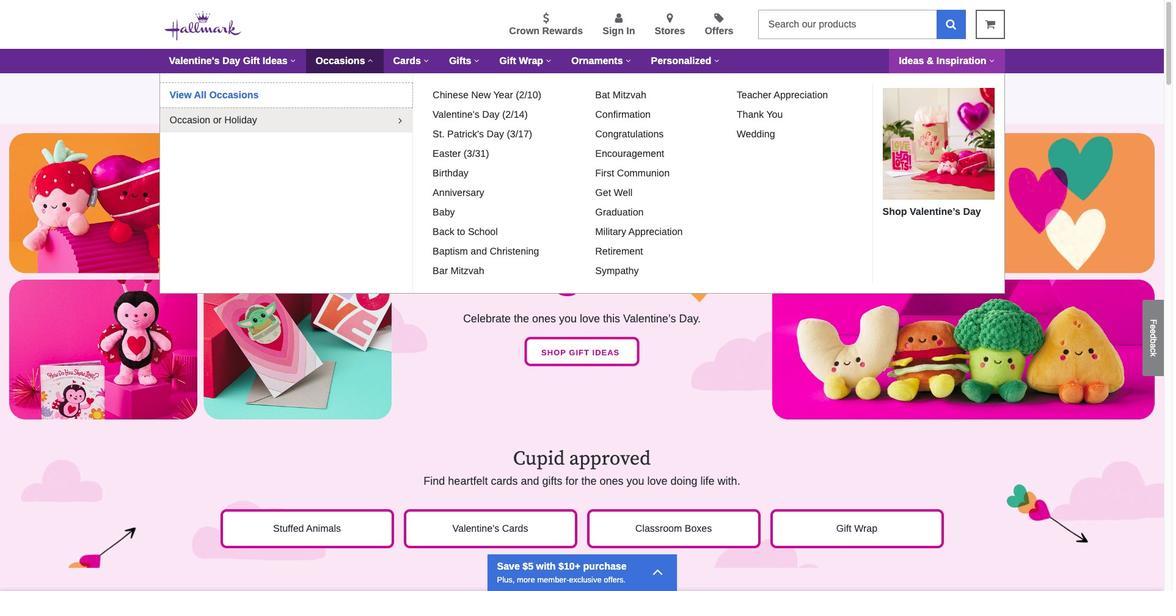 Task type: locate. For each thing, give the bounding box(es) containing it.
ideas up 7
[[263, 56, 288, 66]]

0 horizontal spatial mitzvah
[[451, 266, 484, 276]]

2 tab list from the left
[[423, 83, 872, 284]]

icon image
[[309, 103, 314, 112], [620, 103, 626, 112], [914, 103, 920, 112], [652, 563, 663, 580]]

ones up the shop gift ideas
[[532, 313, 556, 325]]

occasions up it
[[316, 56, 365, 66]]

1 vertical spatial gift wrap
[[837, 524, 878, 534]]

in inside cupid approved main content
[[558, 102, 565, 112]]

appreciation down the graduation link
[[629, 227, 683, 237]]

icon image down it
[[309, 103, 314, 112]]

2 horizontal spatial valentine's
[[910, 207, 961, 217]]

cards down message
[[890, 102, 912, 112]]

2 vertical spatial or
[[213, 115, 222, 125]]

well
[[614, 188, 633, 198]]

shop personalized cards
[[815, 102, 914, 112]]

1 vertical spatial sign
[[538, 102, 556, 112]]

0 horizontal spatial valentine's
[[453, 524, 500, 534]]

personalized
[[651, 56, 712, 66]]

1 ideas from the left
[[263, 56, 288, 66]]

$5
[[523, 561, 534, 572]]

1 horizontal spatial love
[[648, 476, 668, 488]]

gift wrap
[[500, 56, 543, 66], [837, 524, 878, 534]]

1 horizontal spatial gift wrap link
[[770, 510, 944, 549]]

(2/10)
[[516, 90, 542, 100]]

valentine's day gift ideas link
[[159, 49, 306, 73]]

None search field
[[758, 10, 966, 39]]

1 horizontal spatial or
[[567, 102, 575, 112]]

mitzvah
[[613, 90, 647, 100], [451, 266, 484, 276]]

valentine's inside 'link'
[[169, 56, 220, 66]]

0 horizontal spatial you
[[559, 313, 577, 325]]

with
[[552, 84, 570, 94], [800, 84, 817, 94], [536, 561, 556, 572]]

shop
[[815, 102, 835, 112], [883, 207, 907, 217], [542, 348, 566, 357]]

occasion or holiday tab panel
[[423, 83, 995, 284]]

retirement link
[[591, 244, 648, 259]]

valentine's day cards image
[[0, 568, 1164, 592]]

appreciation up you
[[774, 90, 828, 100]]

1 vertical spatial or
[[567, 102, 575, 112]]

0 horizontal spatial for
[[320, 84, 332, 94]]

free shipping on $30+ with crown rewards. not a member?
[[456, 84, 708, 94]]

a up k
[[1149, 344, 1159, 348]]

0 horizontal spatial tab list
[[160, 83, 413, 133]]

f e e d b a c k button
[[1143, 300, 1164, 376]]

day.
[[382, 84, 400, 94], [679, 313, 701, 325]]

0 horizontal spatial ideas
[[263, 56, 288, 66]]

2 ideas from the left
[[899, 56, 924, 66]]

1 horizontal spatial cards
[[890, 102, 912, 112]]

with right $30+
[[552, 84, 570, 94]]

0 vertical spatial valentine's
[[910, 207, 961, 217]]

1 horizontal spatial mitzvah
[[613, 90, 647, 100]]

0 vertical spatial mitzvah
[[613, 90, 647, 100]]

in left stores
[[627, 26, 635, 36]]

icon image down classroom
[[652, 563, 663, 580]]

valentine's up order
[[169, 56, 220, 66]]

ideas inside 'link'
[[263, 56, 288, 66]]

1 horizontal spatial in
[[627, 26, 635, 36]]

0 horizontal spatial occasions
[[209, 90, 259, 100]]

1 horizontal spatial gift wrap
[[837, 524, 878, 534]]

menu bar
[[159, 49, 1005, 73]]

for right the gifts
[[566, 476, 578, 488]]

baby link
[[428, 205, 460, 220]]

0 vertical spatial gift wrap
[[500, 56, 543, 66]]

0 vertical spatial ones
[[532, 313, 556, 325]]

graduation
[[595, 207, 644, 218]]

0 vertical spatial valentine's
[[169, 56, 220, 66]]

the right "celebrate"
[[514, 313, 529, 325]]

0 vertical spatial shop
[[815, 102, 835, 112]]

save $5 with $10+ purchase plus, more member-exclusive offers.
[[497, 561, 627, 585]]

0 horizontal spatial wrap
[[519, 56, 543, 66]]

1 horizontal spatial crown
[[572, 84, 600, 94]]

icon image for shop personalized cards
[[914, 103, 920, 112]]

and down school
[[471, 246, 487, 257]]

2 horizontal spatial shop
[[883, 207, 907, 217]]

chinese
[[433, 90, 469, 100]]

crown
[[509, 26, 540, 36], [572, 84, 600, 94]]

1 vertical spatial appreciation
[[629, 227, 683, 237]]

f
[[1149, 319, 1159, 324]]

(2/14)
[[502, 109, 528, 120]]

e up d
[[1149, 324, 1159, 329]]

bar mitzvah link
[[428, 264, 489, 279]]

valentine's inside tab list
[[433, 109, 480, 120]]

2 e from the top
[[1149, 329, 1159, 334]]

sign up the ornaments link
[[603, 26, 624, 36]]

love inside cupid approved find heartfelt cards and gifts for the ones you love doing life with.
[[648, 476, 668, 488]]

member?
[[668, 84, 708, 94]]

1 horizontal spatial valentine's
[[623, 313, 676, 325]]

Search our products search field
[[758, 10, 937, 39]]

1 horizontal spatial tab list
[[423, 83, 872, 284]]

1 vertical spatial crown
[[572, 84, 600, 94]]

first
[[595, 168, 614, 178]]

valentine's cards
[[453, 524, 528, 534]]

thank you link
[[732, 108, 788, 122]]

cards left gifts
[[393, 56, 421, 66]]

valentine's day (2/14) link
[[428, 108, 533, 122]]

icon image down directly on the right of page
[[914, 103, 920, 112]]

appreciation for teacher appreciation
[[774, 90, 828, 100]]

0 horizontal spatial gift
[[243, 56, 260, 66]]

or left join
[[567, 102, 575, 112]]

crown up join
[[572, 84, 600, 94]]

crown left rewards
[[509, 26, 540, 36]]

sign inside cupid approved main content
[[538, 102, 556, 112]]

mitzvah down the baptism
[[451, 266, 484, 276]]

you inside cupid approved find heartfelt cards and gifts for the ones you love doing life with.
[[627, 476, 645, 488]]

you
[[767, 109, 783, 120]]

0 vertical spatial sign
[[603, 26, 624, 36]]

gifts link
[[439, 49, 490, 73]]

region
[[0, 568, 1164, 592]]

or right photo
[[868, 84, 877, 94]]

patrick's
[[447, 129, 484, 139]]

and inside occasion or holiday tab panel
[[471, 246, 487, 257]]

icon image for sign in or join today
[[620, 103, 626, 112]]

and left the gifts
[[521, 476, 539, 488]]

sign down $30+
[[538, 102, 556, 112]]

1 horizontal spatial valentine's
[[334, 84, 380, 94]]

love left this
[[580, 313, 600, 325]]

images of valentine's day better togethers, cards, and plushes on a light pink background with clouds image
[[0, 124, 1164, 428]]

anniversary link
[[428, 186, 489, 200]]

banner
[[0, 0, 1164, 294]]

0 horizontal spatial gift wrap link
[[490, 49, 562, 73]]

gift wrap link inside cupid approved region
[[770, 510, 944, 549]]

1 vertical spatial occasions
[[209, 90, 259, 100]]

for right it
[[320, 84, 332, 94]]

crown inside cupid approved main content
[[572, 84, 600, 94]]

communion
[[617, 168, 670, 178]]

1 vertical spatial wrap
[[855, 524, 878, 534]]

1 vertical spatial in
[[558, 102, 565, 112]]

cards right heartfelt
[[491, 476, 518, 488]]

valentine's inside shop valentine's day 'link'
[[910, 207, 961, 217]]

first communion
[[595, 168, 670, 178]]

you up gift in the bottom of the page
[[559, 313, 577, 325]]

1 vertical spatial love
[[648, 476, 668, 488]]

sign for sign in
[[603, 26, 624, 36]]

to right 7
[[286, 84, 294, 94]]

0 vertical spatial love
[[580, 313, 600, 325]]

in left join
[[558, 102, 565, 112]]

cupid
[[513, 447, 565, 472]]

love left doing
[[648, 476, 668, 488]]

chinese new year (2/10)
[[433, 90, 542, 100]]

valentine's for valentine's day (2/14)
[[433, 109, 480, 120]]

easter (3/31)
[[433, 149, 489, 159]]

0 horizontal spatial cards
[[393, 56, 421, 66]]

military
[[595, 227, 626, 237]]

view all occasions
[[170, 90, 259, 100]]

1 horizontal spatial shop
[[815, 102, 835, 112]]

0 horizontal spatial valentine's
[[169, 56, 220, 66]]

cards inside cupid approved region
[[502, 524, 528, 534]]

valentine's down "chinese" at the left of page
[[433, 109, 480, 120]]

1 vertical spatial gift wrap link
[[770, 510, 944, 549]]

1 horizontal spatial ideas
[[899, 56, 924, 66]]

search image
[[946, 19, 956, 30]]

1 vertical spatial cards
[[491, 476, 518, 488]]

st.
[[433, 129, 445, 139]]

valentine's cards link
[[404, 510, 577, 549]]

0 vertical spatial occasions
[[316, 56, 365, 66]]

sign in
[[603, 26, 635, 36]]

you down the approved
[[627, 476, 645, 488]]

1 horizontal spatial and
[[521, 476, 539, 488]]

day inside 'link'
[[963, 207, 981, 217]]

a right the not
[[661, 84, 666, 94]]

1 horizontal spatial appreciation
[[774, 90, 828, 100]]

christening
[[490, 246, 539, 257]]

a left card
[[771, 84, 776, 94]]

1 vertical spatial valentine's
[[334, 84, 380, 94]]

0 horizontal spatial shop
[[542, 348, 566, 357]]

menu
[[261, 10, 748, 39]]

sign inside menu
[[603, 26, 624, 36]]

card
[[779, 84, 797, 94]]

icon image for details
[[309, 103, 314, 112]]

gifts
[[542, 476, 563, 488]]

0 vertical spatial cards
[[890, 102, 912, 112]]

0 horizontal spatial the
[[514, 313, 529, 325]]

1 vertical spatial valentine's
[[623, 313, 676, 325]]

0 vertical spatial in
[[627, 26, 635, 36]]

2 horizontal spatial a
[[1149, 344, 1159, 348]]

mitzvah for bar mitzvah
[[451, 266, 484, 276]]

1 vertical spatial mitzvah
[[451, 266, 484, 276]]

view all occasions link
[[160, 83, 413, 108]]

the
[[514, 313, 529, 325], [582, 476, 597, 488]]

occasions up holiday
[[209, 90, 259, 100]]

in for sign in or join today
[[558, 102, 565, 112]]

or left holiday
[[213, 115, 222, 125]]

valentine's
[[169, 56, 220, 66], [334, 84, 380, 94], [433, 109, 480, 120]]

birthday
[[433, 168, 469, 178]]

0 vertical spatial day.
[[382, 84, 400, 94]]

you
[[559, 313, 577, 325], [627, 476, 645, 488]]

with up the member-
[[536, 561, 556, 572]]

ideas left &
[[899, 56, 924, 66]]

the down the approved
[[582, 476, 597, 488]]

feb.
[[258, 84, 276, 94]]

classroom
[[636, 524, 682, 534]]

offers
[[705, 26, 734, 36]]

cards up save
[[502, 524, 528, 534]]

2 vertical spatial shop
[[542, 348, 566, 357]]

confirmation
[[595, 109, 651, 120]]

ones down the approved
[[600, 476, 624, 488]]

shop for day.
[[542, 348, 566, 357]]

tab list
[[160, 83, 413, 133], [423, 83, 872, 284]]

0 horizontal spatial gift wrap
[[500, 56, 543, 66]]

2 horizontal spatial or
[[868, 84, 877, 94]]

valentine's for valentine's day gift ideas
[[169, 56, 220, 66]]

1 tab list from the left
[[160, 83, 413, 133]]

free
[[456, 84, 474, 94]]

shop for message
[[815, 102, 835, 112]]

appreciation
[[774, 90, 828, 100], [629, 227, 683, 237]]

1 vertical spatial and
[[521, 476, 539, 488]]

0 vertical spatial crown
[[509, 26, 540, 36]]

1 vertical spatial cards
[[502, 524, 528, 534]]

b
[[1149, 339, 1159, 344]]

in for sign in
[[627, 26, 635, 36]]

mitzvah for bat mitzvah
[[613, 90, 647, 100]]

school
[[468, 227, 498, 237]]

1 vertical spatial day.
[[679, 313, 701, 325]]

1 vertical spatial the
[[582, 476, 597, 488]]

exclusive
[[569, 575, 602, 585]]

cards inside cupid approved find heartfelt cards and gifts for the ones you love doing life with.
[[491, 476, 518, 488]]

to right back
[[457, 227, 465, 237]]

back to school
[[433, 227, 498, 237]]

them.
[[964, 84, 987, 94]]

e
[[1149, 324, 1159, 329], [1149, 329, 1159, 334]]

ones
[[532, 313, 556, 325], [600, 476, 624, 488]]

shop valentine's day
[[883, 207, 981, 217]]

0 vertical spatial gift wrap link
[[490, 49, 562, 73]]

st. patrick's day (3/17) link
[[428, 127, 537, 142]]

shop inside 'link'
[[883, 207, 907, 217]]

1 horizontal spatial sign
[[603, 26, 624, 36]]

e up b
[[1149, 329, 1159, 334]]

0 horizontal spatial or
[[213, 115, 222, 125]]

1 horizontal spatial cards
[[502, 524, 528, 534]]

valentine's down 'occasions' link at the top left of page
[[334, 84, 380, 94]]

classroom boxes link
[[587, 510, 761, 549]]

mitzvah up confirmation
[[613, 90, 647, 100]]

0 vertical spatial cards
[[393, 56, 421, 66]]

personalized link
[[641, 49, 730, 73]]

0 vertical spatial you
[[559, 313, 577, 325]]

0 horizontal spatial in
[[558, 102, 565, 112]]

tab list containing view all occasions
[[160, 83, 413, 133]]

baptism
[[433, 246, 468, 257]]

st. patrick's day (3/17)
[[433, 129, 532, 139]]

sign
[[603, 26, 624, 36], [538, 102, 556, 112]]

gift inside cupid approved region
[[837, 524, 852, 534]]

gift
[[569, 348, 590, 357]]

to left them.
[[953, 84, 962, 94]]

occasions inside "view all occasions" link
[[209, 90, 259, 100]]

message
[[879, 84, 917, 94]]

0 vertical spatial appreciation
[[774, 90, 828, 100]]

0 vertical spatial or
[[868, 84, 877, 94]]

celebrate the ones you love this valentine's day.
[[463, 313, 701, 325]]

1 horizontal spatial to
[[457, 227, 465, 237]]

ideas
[[593, 348, 620, 357]]

1 vertical spatial ones
[[600, 476, 624, 488]]

0 horizontal spatial sign
[[538, 102, 556, 112]]

birthday link
[[428, 166, 474, 181]]

2 horizontal spatial valentine's
[[433, 109, 480, 120]]

rewards
[[542, 26, 583, 36]]

1 horizontal spatial ones
[[600, 476, 624, 488]]

0 horizontal spatial appreciation
[[629, 227, 683, 237]]

1 horizontal spatial the
[[582, 476, 597, 488]]

1 horizontal spatial you
[[627, 476, 645, 488]]

gift inside 'link'
[[243, 56, 260, 66]]

sympathy link
[[591, 264, 644, 279]]

1 horizontal spatial wrap
[[855, 524, 878, 534]]

first communion link
[[591, 166, 675, 181]]

1 vertical spatial for
[[566, 476, 578, 488]]

icon image down bat mitzvah link
[[620, 103, 626, 112]]

0 horizontal spatial and
[[471, 246, 487, 257]]



Task type: vqa. For each thing, say whether or not it's contained in the screenshot.
the Crown within the "Crown Rewards" link
yes



Task type: describe. For each thing, give the bounding box(es) containing it.
0 vertical spatial the
[[514, 313, 529, 325]]

c
[[1149, 348, 1159, 353]]

0 vertical spatial wrap
[[519, 56, 543, 66]]

holiday
[[224, 115, 257, 125]]

valentine's day (2/14)
[[433, 109, 528, 120]]

gifts
[[449, 56, 471, 66]]

0 horizontal spatial to
[[286, 84, 294, 94]]

stuffed animals
[[273, 524, 341, 534]]

thank you
[[737, 109, 783, 120]]

baptism and christening
[[433, 246, 539, 257]]

0 horizontal spatial a
[[661, 84, 666, 94]]

menu containing crown rewards
[[261, 10, 748, 39]]

$30+
[[530, 84, 550, 94]]

occasions link
[[306, 49, 384, 73]]

wedding
[[737, 129, 775, 139]]

and inside cupid approved find heartfelt cards and gifts for the ones you love doing life with.
[[521, 476, 539, 488]]

cards link
[[384, 49, 439, 73]]

with right card
[[800, 84, 817, 94]]

confirmation link
[[591, 108, 656, 122]]

shop valentine's day image
[[883, 88, 995, 200]]

d
[[1149, 334, 1159, 339]]

sign in link
[[603, 13, 635, 39]]

find
[[424, 476, 445, 488]]

chinese new year (2/10) link
[[428, 88, 546, 103]]

heartfelt
[[448, 476, 488, 488]]

graduation link
[[591, 205, 649, 220]]

f e e d b a c k
[[1149, 319, 1159, 357]]

sign for sign in or join today
[[538, 102, 556, 112]]

1 horizontal spatial gift
[[500, 56, 516, 66]]

inspiration
[[937, 56, 987, 66]]

teacher appreciation link
[[732, 88, 833, 103]]

all
[[194, 90, 207, 100]]

1 horizontal spatial a
[[771, 84, 776, 94]]

by
[[219, 84, 230, 94]]

valentine's inside valentine's cards link
[[453, 524, 500, 534]]

menu bar containing valentine's day gift ideas
[[159, 49, 1005, 73]]

encouragement link
[[591, 147, 669, 161]]

rewards.
[[602, 84, 641, 94]]

0 vertical spatial for
[[320, 84, 332, 94]]

shop gift ideas
[[542, 348, 623, 357]]

send a card with your photo or message directly to them.
[[747, 84, 987, 94]]

details
[[279, 102, 309, 112]]

doing
[[671, 476, 698, 488]]

7
[[278, 84, 283, 94]]

bar mitzvah
[[433, 266, 484, 276]]

easter (3/31) link
[[428, 147, 494, 161]]

to inside tab list
[[457, 227, 465, 237]]

the inside cupid approved find heartfelt cards and gifts for the ones you love doing life with.
[[582, 476, 597, 488]]

order by wed., feb. 7 to get it for valentine's day.
[[193, 84, 400, 94]]

military appreciation
[[595, 227, 683, 237]]

crown rewards link
[[509, 13, 583, 39]]

back
[[433, 227, 455, 237]]

0 horizontal spatial day.
[[382, 84, 400, 94]]

gift wrap inside cupid approved region
[[837, 524, 878, 534]]

baby
[[433, 207, 455, 218]]

shopping cart image
[[985, 19, 996, 30]]

with.
[[718, 476, 741, 488]]

cupid approved image
[[0, 428, 1164, 592]]

purchase
[[583, 561, 627, 572]]

offers link
[[705, 13, 734, 39]]

tab list containing chinese new year (2/10)
[[423, 83, 872, 284]]

celebrate
[[463, 313, 511, 325]]

with inside 'save $5 with $10+ purchase plus, more member-exclusive offers.'
[[536, 561, 556, 572]]

sympathy
[[595, 266, 639, 276]]

cupid approved banner
[[215, 447, 949, 490]]

animals
[[306, 524, 341, 534]]

for inside cupid approved find heartfelt cards and gifts for the ones you love doing life with.
[[566, 476, 578, 488]]

0 horizontal spatial love
[[580, 313, 600, 325]]

0 horizontal spatial ones
[[532, 313, 556, 325]]

directly
[[919, 84, 951, 94]]

photo
[[841, 84, 866, 94]]

ones inside cupid approved find heartfelt cards and gifts for the ones you love doing life with.
[[600, 476, 624, 488]]

occasion or holiday
[[170, 115, 257, 125]]

retirement
[[595, 246, 643, 257]]

appreciation for military appreciation
[[629, 227, 683, 237]]

k
[[1149, 353, 1159, 357]]

cupid approved region
[[0, 428, 1164, 592]]

your
[[820, 84, 839, 94]]

classroom boxes
[[636, 524, 712, 534]]

1 horizontal spatial occasions
[[316, 56, 365, 66]]

on
[[517, 84, 528, 94]]

wedding link
[[732, 127, 780, 142]]

1 horizontal spatial day.
[[679, 313, 701, 325]]

teacher appreciation
[[737, 90, 828, 100]]

send
[[747, 84, 769, 94]]

this
[[603, 313, 620, 325]]

cupid approved find heartfelt cards and gifts for the ones you love doing life with.
[[424, 447, 741, 488]]

get well
[[595, 188, 633, 198]]

2 horizontal spatial to
[[953, 84, 962, 94]]

ideas & inspiration link
[[890, 49, 1005, 73]]

more
[[517, 575, 535, 585]]

cupid approved main content
[[0, 73, 1164, 592]]

bat mitzvah link
[[591, 88, 651, 103]]

crown rewards
[[509, 26, 583, 36]]

banner containing crown rewards
[[0, 0, 1164, 294]]

a inside 'button'
[[1149, 344, 1159, 348]]

0 horizontal spatial crown
[[509, 26, 540, 36]]

hallmark image
[[164, 11, 241, 40]]

wrap inside cupid approved region
[[855, 524, 878, 534]]

wed.,
[[232, 84, 255, 94]]

occasion
[[170, 115, 210, 125]]

valentine's inside cupid approved main content
[[334, 84, 380, 94]]

congratulations
[[595, 129, 664, 139]]

(3/17)
[[507, 129, 532, 139]]

shop valentine's day link
[[883, 88, 995, 219]]

shipping
[[477, 84, 514, 94]]

day inside 'link'
[[222, 56, 240, 66]]

1 e from the top
[[1149, 324, 1159, 329]]



